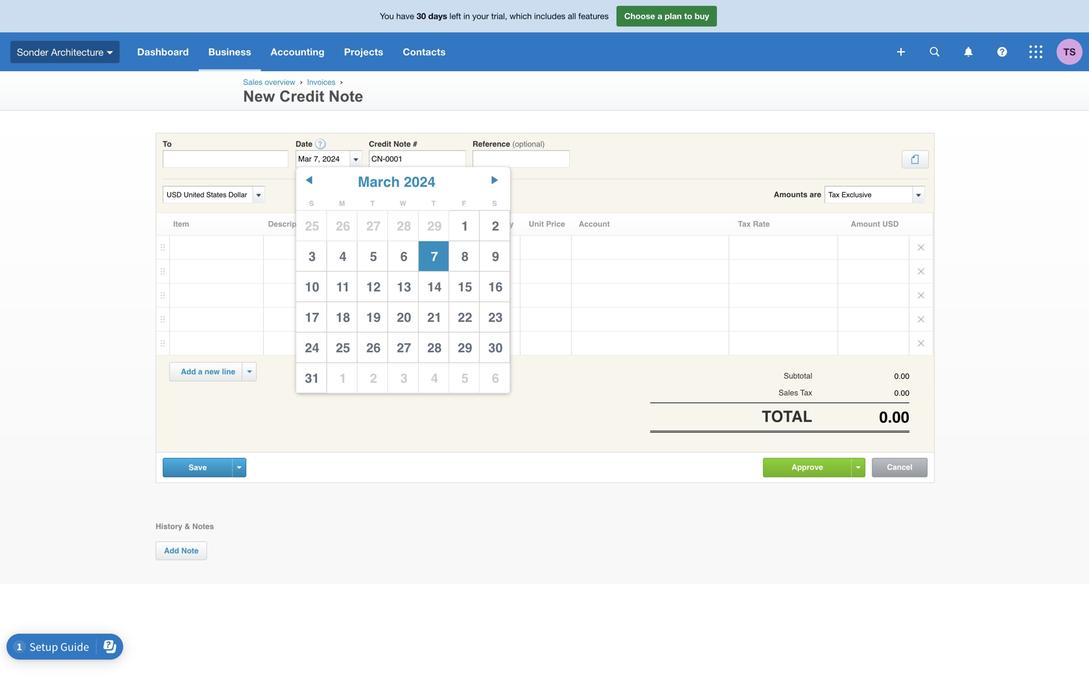 Task type: describe. For each thing, give the bounding box(es) containing it.
description
[[268, 220, 311, 229]]

0 horizontal spatial 25
[[305, 219, 319, 234]]

sales overview link
[[243, 78, 295, 87]]

0 horizontal spatial tax
[[738, 220, 751, 229]]

20 link
[[388, 303, 418, 332]]

choose a plan to buy
[[624, 11, 709, 21]]

2 s from the left
[[492, 200, 497, 208]]

0 vertical spatial 3 link
[[296, 242, 326, 271]]

a for add
[[198, 368, 202, 377]]

add a new line link
[[173, 363, 243, 381]]

0 horizontal spatial 3
[[309, 249, 316, 264]]

ts
[[1063, 46, 1076, 58]]

your
[[472, 11, 489, 21]]

features
[[578, 11, 609, 21]]

amount usd
[[851, 220, 899, 229]]

1 vertical spatial 4 link
[[419, 363, 448, 393]]

3 delete line item image from the top
[[909, 332, 933, 355]]

0 vertical spatial 2 link
[[480, 211, 509, 241]]

31 link
[[296, 363, 326, 393]]

contacts
[[403, 46, 446, 58]]

17 link
[[296, 303, 326, 332]]

18
[[336, 310, 350, 325]]

banner containing dashboard
[[0, 0, 1089, 71]]

projects button
[[334, 32, 393, 71]]

1 horizontal spatial 25 link
[[327, 333, 357, 363]]

have
[[396, 11, 414, 21]]

16
[[488, 280, 503, 295]]

2 › from the left
[[340, 78, 343, 87]]

29 for right 29 link
[[458, 341, 472, 356]]

2 delete line item image from the top
[[909, 260, 933, 283]]

approve
[[792, 463, 823, 472]]

28 for the bottommost 28 link
[[427, 341, 442, 356]]

includes
[[534, 11, 565, 21]]

which
[[510, 11, 532, 21]]

date
[[296, 140, 312, 149]]

1 horizontal spatial 3
[[400, 371, 408, 386]]

notes
[[192, 522, 214, 531]]

23
[[488, 310, 503, 325]]

ts button
[[1057, 32, 1089, 71]]

price
[[546, 220, 565, 229]]

0 horizontal spatial 27 link
[[358, 211, 387, 241]]

line
[[222, 368, 235, 377]]

sonder architecture
[[17, 46, 103, 58]]

credit note #
[[369, 140, 417, 149]]

0 vertical spatial 5 link
[[358, 242, 387, 271]]

rate
[[753, 220, 770, 229]]

note for add note
[[181, 547, 199, 556]]

approve link
[[764, 459, 851, 476]]

sales for sales overview › invoices › new credit note
[[243, 78, 263, 87]]

18 link
[[327, 303, 357, 332]]

4 for bottom 4 link
[[431, 371, 438, 386]]

more save options... image
[[237, 467, 241, 469]]

22 link
[[449, 303, 479, 332]]

1 horizontal spatial 27 link
[[388, 333, 418, 363]]

1 delete line item image from the top
[[909, 284, 933, 307]]

0 horizontal spatial 4 link
[[327, 242, 357, 271]]

1 vertical spatial 25
[[336, 341, 350, 356]]

24 link
[[296, 333, 326, 363]]

8
[[461, 249, 469, 264]]

0 horizontal spatial svg image
[[930, 47, 940, 57]]

cancel button
[[873, 459, 927, 477]]

unit
[[529, 220, 544, 229]]

amounts
[[774, 190, 807, 199]]

29 for left 29 link
[[427, 219, 442, 234]]

you have 30 days left in your trial, which includes all features
[[380, 11, 609, 21]]

cancel
[[887, 463, 913, 472]]

1 s from the left
[[309, 200, 314, 208]]

total
[[762, 408, 812, 426]]

19 link
[[358, 303, 387, 332]]

new
[[205, 368, 220, 377]]

projects
[[344, 46, 383, 58]]

(optional)
[[512, 140, 545, 149]]

march
[[358, 174, 400, 190]]

1 horizontal spatial 6 link
[[480, 363, 509, 393]]

1 horizontal spatial 3 link
[[388, 363, 418, 393]]

overview
[[265, 78, 295, 87]]

new
[[243, 88, 275, 105]]

amounts are
[[774, 190, 821, 199]]

#
[[413, 140, 417, 149]]

2 delete line item image from the top
[[909, 308, 933, 331]]

0 horizontal spatial 27
[[366, 219, 381, 234]]

1 horizontal spatial 29 link
[[449, 333, 479, 363]]

account
[[579, 220, 610, 229]]

trial,
[[491, 11, 507, 21]]

save link
[[163, 459, 232, 477]]

buy
[[695, 11, 709, 21]]

1 vertical spatial 27
[[397, 341, 411, 356]]

1 horizontal spatial 2
[[492, 219, 499, 234]]

left
[[450, 11, 461, 21]]

are
[[810, 190, 821, 199]]

amount
[[851, 220, 880, 229]]

unit price
[[529, 220, 565, 229]]

1 horizontal spatial svg image
[[964, 47, 973, 57]]

architecture
[[51, 46, 103, 58]]

11 link
[[327, 272, 357, 302]]

business button
[[199, 32, 261, 71]]

all
[[568, 11, 576, 21]]

dashboard
[[137, 46, 189, 58]]

contacts button
[[393, 32, 455, 71]]

add for add note
[[164, 547, 179, 556]]

to
[[163, 140, 172, 149]]

dashboard link
[[127, 32, 199, 71]]

31
[[305, 371, 319, 386]]

0 vertical spatial 6
[[400, 249, 408, 264]]

13
[[397, 280, 411, 295]]



Task type: vqa. For each thing, say whether or not it's contained in the screenshot.
leftmost the ›
yes



Task type: locate. For each thing, give the bounding box(es) containing it.
27 link
[[358, 211, 387, 241], [388, 333, 418, 363]]

0 horizontal spatial 28 link
[[388, 211, 418, 241]]

0 horizontal spatial 30
[[417, 11, 426, 21]]

s right f
[[492, 200, 497, 208]]

1 vertical spatial 27 link
[[388, 333, 418, 363]]

26 link down m
[[327, 211, 357, 241]]

0 vertical spatial credit
[[279, 88, 324, 105]]

28 link down w at the top of page
[[388, 211, 418, 241]]

svg image
[[997, 47, 1007, 57], [897, 48, 905, 56], [107, 51, 113, 54]]

f
[[462, 200, 466, 208]]

1 vertical spatial tax
[[800, 389, 812, 398]]

1 horizontal spatial note
[[329, 88, 363, 105]]

2 down 19
[[370, 371, 377, 386]]

0 vertical spatial delete line item image
[[909, 284, 933, 307]]

sales down 'subtotal' on the right
[[779, 389, 798, 398]]

0 horizontal spatial 4
[[339, 249, 347, 264]]

1 vertical spatial add
[[164, 547, 179, 556]]

note down & at the bottom left
[[181, 547, 199, 556]]

note left the #
[[393, 140, 411, 149]]

22
[[458, 310, 472, 325]]

8 link
[[449, 242, 479, 271]]

1 horizontal spatial credit
[[369, 140, 391, 149]]

0 horizontal spatial 26
[[336, 219, 350, 234]]

1 vertical spatial 2 link
[[358, 363, 387, 393]]

1 link
[[449, 211, 479, 241], [327, 363, 357, 393]]

5 link down 22 at the top left of the page
[[449, 363, 479, 393]]

tax left rate
[[738, 220, 751, 229]]

5
[[370, 249, 377, 264], [461, 371, 469, 386]]

days
[[428, 11, 447, 21]]

1 vertical spatial 3 link
[[388, 363, 418, 393]]

1 right the 31 at the bottom of page
[[339, 371, 347, 386]]

5 up 12 link
[[370, 249, 377, 264]]

28 down the 21
[[427, 341, 442, 356]]

1 › from the left
[[300, 78, 303, 87]]

25 up 10 link
[[305, 219, 319, 234]]

0 horizontal spatial 2 link
[[358, 363, 387, 393]]

3 link down 20
[[388, 363, 418, 393]]

m
[[339, 200, 345, 208]]

0 horizontal spatial 25 link
[[296, 211, 326, 241]]

7 link
[[419, 242, 448, 271]]

0 vertical spatial 28
[[397, 219, 411, 234]]

1 horizontal spatial 26
[[366, 341, 381, 356]]

1 vertical spatial a
[[198, 368, 202, 377]]

15
[[458, 280, 472, 295]]

delete line item image
[[909, 236, 933, 259], [909, 260, 933, 283], [909, 332, 933, 355]]

0 horizontal spatial 6
[[400, 249, 408, 264]]

6 link
[[388, 242, 418, 271], [480, 363, 509, 393]]

26 link
[[327, 211, 357, 241], [358, 333, 387, 363]]

s
[[309, 200, 314, 208], [492, 200, 497, 208]]

1 down f
[[461, 219, 469, 234]]

svg image
[[1029, 45, 1042, 58], [930, 47, 940, 57], [964, 47, 973, 57]]

5 down 22 at the top left of the page
[[461, 371, 469, 386]]

w
[[400, 200, 406, 208]]

2 horizontal spatial svg image
[[1029, 45, 1042, 58]]

0 horizontal spatial 3 link
[[296, 242, 326, 271]]

business
[[208, 46, 251, 58]]

0 vertical spatial 26
[[336, 219, 350, 234]]

1 vertical spatial 6
[[492, 371, 499, 386]]

1 horizontal spatial 29
[[458, 341, 472, 356]]

1 horizontal spatial 28
[[427, 341, 442, 356]]

5 link
[[358, 242, 387, 271], [449, 363, 479, 393]]

4 link up 11 link
[[327, 242, 357, 271]]

sales overview › invoices › new credit note
[[243, 78, 363, 105]]

25 down 18
[[336, 341, 350, 356]]

1 vertical spatial note
[[393, 140, 411, 149]]

1 vertical spatial 4
[[431, 371, 438, 386]]

you
[[380, 11, 394, 21]]

item
[[173, 220, 189, 229]]

1 vertical spatial 26 link
[[358, 333, 387, 363]]

23 link
[[480, 303, 509, 332]]

2 link
[[480, 211, 509, 241], [358, 363, 387, 393]]

2 link right the 31 at the bottom of page
[[358, 363, 387, 393]]

None text field
[[163, 151, 288, 168], [163, 187, 251, 203], [163, 151, 288, 168], [163, 187, 251, 203]]

1 horizontal spatial ›
[[340, 78, 343, 87]]

sales tax
[[779, 389, 812, 398]]

2 vertical spatial note
[[181, 547, 199, 556]]

1 horizontal spatial 28 link
[[419, 333, 448, 363]]

14
[[427, 280, 442, 295]]

0 vertical spatial 5
[[370, 249, 377, 264]]

21
[[427, 310, 442, 325]]

to
[[684, 11, 692, 21]]

24
[[305, 341, 319, 356]]

21 link
[[419, 303, 448, 332]]

march 2024
[[358, 174, 436, 190]]

1 horizontal spatial 6
[[492, 371, 499, 386]]

add note
[[164, 547, 199, 556]]

2 link up 9 link
[[480, 211, 509, 241]]

29 up 7 link
[[427, 219, 442, 234]]

1 t from the left
[[370, 200, 375, 208]]

0 horizontal spatial ›
[[300, 78, 303, 87]]

1 vertical spatial 28
[[427, 341, 442, 356]]

0 horizontal spatial 1 link
[[327, 363, 357, 393]]

1 vertical spatial 6 link
[[480, 363, 509, 393]]

27 down 20
[[397, 341, 411, 356]]

› left invoices
[[300, 78, 303, 87]]

history
[[156, 522, 182, 531]]

t
[[370, 200, 375, 208], [431, 200, 436, 208]]

5 for '5' 'link' to the bottom
[[461, 371, 469, 386]]

0 vertical spatial 26 link
[[327, 211, 357, 241]]

26 down 19
[[366, 341, 381, 356]]

add down history
[[164, 547, 179, 556]]

tax
[[738, 220, 751, 229], [800, 389, 812, 398]]

10
[[305, 280, 319, 295]]

20
[[397, 310, 411, 325]]

0 vertical spatial 25 link
[[296, 211, 326, 241]]

0 horizontal spatial 5
[[370, 249, 377, 264]]

tax down 'subtotal' on the right
[[800, 389, 812, 398]]

4 up 11 link
[[339, 249, 347, 264]]

credit
[[279, 88, 324, 105], [369, 140, 391, 149]]

25 link right 24
[[327, 333, 357, 363]]

15 link
[[449, 272, 479, 302]]

30
[[417, 11, 426, 21], [488, 341, 503, 356]]

1 vertical spatial 1 link
[[327, 363, 357, 393]]

6 down 30 link in the left of the page
[[492, 371, 499, 386]]

11
[[336, 280, 350, 295]]

t down 2024
[[431, 200, 436, 208]]

9
[[492, 249, 499, 264]]

0 horizontal spatial a
[[198, 368, 202, 377]]

1 vertical spatial sales
[[779, 389, 798, 398]]

t down march at top
[[370, 200, 375, 208]]

1 vertical spatial delete line item image
[[909, 260, 933, 283]]

25
[[305, 219, 319, 234], [336, 341, 350, 356]]

29 left 30 link in the left of the page
[[458, 341, 472, 356]]

1 horizontal spatial 27
[[397, 341, 411, 356]]

0 horizontal spatial 6 link
[[388, 242, 418, 271]]

28 for the topmost 28 link
[[397, 219, 411, 234]]

1 horizontal spatial 4 link
[[419, 363, 448, 393]]

1 vertical spatial 28 link
[[419, 333, 448, 363]]

19
[[366, 310, 381, 325]]

6 link down 30 link in the left of the page
[[480, 363, 509, 393]]

12
[[366, 280, 381, 295]]

1 horizontal spatial 30
[[488, 341, 503, 356]]

more add line options... image
[[247, 371, 252, 373]]

accounting button
[[261, 32, 334, 71]]

2 vertical spatial delete line item image
[[909, 332, 933, 355]]

more approve options... image
[[856, 467, 861, 469]]

28 down w at the top of page
[[397, 219, 411, 234]]

qty
[[501, 220, 514, 229]]

history & notes
[[156, 522, 214, 531]]

12 link
[[358, 272, 387, 302]]

1 vertical spatial 3
[[400, 371, 408, 386]]

4 for the left 4 link
[[339, 249, 347, 264]]

accounting
[[271, 46, 325, 58]]

sonder architecture button
[[0, 32, 127, 71]]

note for credit note #
[[393, 140, 411, 149]]

Credit Note # text field
[[369, 151, 466, 168]]

a
[[658, 11, 662, 21], [198, 368, 202, 377]]

credit down invoices
[[279, 88, 324, 105]]

1 horizontal spatial 2 link
[[480, 211, 509, 241]]

25 link up 10 link
[[296, 211, 326, 241]]

28
[[397, 219, 411, 234], [427, 341, 442, 356]]

sales up new
[[243, 78, 263, 87]]

0 vertical spatial 30
[[417, 11, 426, 21]]

&
[[185, 522, 190, 531]]

27 link down 20
[[388, 333, 418, 363]]

sonder
[[17, 46, 48, 58]]

credit inside sales overview › invoices › new credit note
[[279, 88, 324, 105]]

0 horizontal spatial 26 link
[[327, 211, 357, 241]]

a left new
[[198, 368, 202, 377]]

banner
[[0, 0, 1089, 71]]

0 horizontal spatial 5 link
[[358, 242, 387, 271]]

29
[[427, 219, 442, 234], [458, 341, 472, 356]]

30 link
[[480, 333, 509, 363]]

0 vertical spatial delete line item image
[[909, 236, 933, 259]]

9 link
[[480, 242, 509, 271]]

17
[[305, 310, 319, 325]]

0 vertical spatial 27
[[366, 219, 381, 234]]

reference
[[473, 140, 510, 149]]

26 link down 19
[[358, 333, 387, 363]]

28 link down the 21
[[419, 333, 448, 363]]

1 horizontal spatial tax
[[800, 389, 812, 398]]

13 link
[[388, 272, 418, 302]]

1 for leftmost the 1 'link'
[[339, 371, 347, 386]]

2 left qty
[[492, 219, 499, 234]]

28 link
[[388, 211, 418, 241], [419, 333, 448, 363]]

tax rate
[[738, 220, 770, 229]]

29 link up 7 link
[[419, 211, 448, 241]]

sales inside sales overview › invoices › new credit note
[[243, 78, 263, 87]]

5 for topmost '5' 'link'
[[370, 249, 377, 264]]

in
[[463, 11, 470, 21]]

1 link right the 31 at the bottom of page
[[327, 363, 357, 393]]

0 horizontal spatial 2
[[370, 371, 377, 386]]

add for add a new line
[[181, 368, 196, 377]]

note down invoices "link"
[[329, 88, 363, 105]]

plan
[[665, 11, 682, 21]]

26 down m
[[336, 219, 350, 234]]

7
[[431, 249, 438, 264]]

a left plan at right
[[658, 11, 662, 21]]

1 horizontal spatial a
[[658, 11, 662, 21]]

3
[[309, 249, 316, 264], [400, 371, 408, 386]]

16 link
[[480, 272, 509, 302]]

1 horizontal spatial s
[[492, 200, 497, 208]]

5 link up 12 link
[[358, 242, 387, 271]]

1 link down f
[[449, 211, 479, 241]]

invoices link
[[307, 78, 336, 87]]

4 link down the 21
[[419, 363, 448, 393]]

29 link
[[419, 211, 448, 241], [449, 333, 479, 363]]

0 vertical spatial 29 link
[[419, 211, 448, 241]]

reference (optional)
[[473, 140, 545, 149]]

0 vertical spatial 28 link
[[388, 211, 418, 241]]

note inside sales overview › invoices › new credit note
[[329, 88, 363, 105]]

delete line item image
[[909, 284, 933, 307], [909, 308, 933, 331]]

None text field
[[473, 151, 570, 168], [825, 187, 912, 203], [812, 372, 909, 381], [812, 389, 909, 398], [812, 409, 909, 426], [473, 151, 570, 168], [825, 187, 912, 203], [812, 372, 909, 381], [812, 389, 909, 398], [812, 409, 909, 426]]

2 horizontal spatial svg image
[[997, 47, 1007, 57]]

add a new line
[[181, 368, 235, 377]]

Date text field
[[296, 151, 350, 167]]

0 vertical spatial 6 link
[[388, 242, 418, 271]]

1 vertical spatial 29
[[458, 341, 472, 356]]

1 vertical spatial 5 link
[[449, 363, 479, 393]]

0 vertical spatial 1 link
[[449, 211, 479, 241]]

1 vertical spatial 1
[[339, 371, 347, 386]]

1 for the top the 1 'link'
[[461, 219, 469, 234]]

3 down 20
[[400, 371, 408, 386]]

0 horizontal spatial sales
[[243, 78, 263, 87]]

27 down march at top
[[366, 219, 381, 234]]

26
[[336, 219, 350, 234], [366, 341, 381, 356]]

a for choose
[[658, 11, 662, 21]]

s up description
[[309, 200, 314, 208]]

save
[[189, 463, 207, 472]]

2 t from the left
[[431, 200, 436, 208]]

0 vertical spatial 27 link
[[358, 211, 387, 241]]

1 horizontal spatial svg image
[[897, 48, 905, 56]]

6 link up 13 link on the top of page
[[388, 242, 418, 271]]

0 vertical spatial 1
[[461, 219, 469, 234]]

0 horizontal spatial credit
[[279, 88, 324, 105]]

0 vertical spatial 4 link
[[327, 242, 357, 271]]

add note link
[[156, 542, 207, 561]]

0 vertical spatial 2
[[492, 219, 499, 234]]

6 left 7 link
[[400, 249, 408, 264]]

0 horizontal spatial 29
[[427, 219, 442, 234]]

svg image inside sonder architecture popup button
[[107, 51, 113, 54]]

30 right have
[[417, 11, 426, 21]]

1 horizontal spatial 1
[[461, 219, 469, 234]]

1 vertical spatial 30
[[488, 341, 503, 356]]

› right invoices "link"
[[340, 78, 343, 87]]

3 up 10 link
[[309, 249, 316, 264]]

0 horizontal spatial t
[[370, 200, 375, 208]]

27 link down march at top
[[358, 211, 387, 241]]

1 vertical spatial 25 link
[[327, 333, 357, 363]]

1
[[461, 219, 469, 234], [339, 371, 347, 386]]

march 2024 button
[[356, 174, 436, 190]]

4 down the 21
[[431, 371, 438, 386]]

add left new
[[181, 368, 196, 377]]

1 horizontal spatial 5
[[461, 371, 469, 386]]

0 horizontal spatial 29 link
[[419, 211, 448, 241]]

1 vertical spatial 2
[[370, 371, 377, 386]]

26 for the bottommost 26 link
[[366, 341, 381, 356]]

choose
[[624, 11, 655, 21]]

0 horizontal spatial note
[[181, 547, 199, 556]]

30 down 23 at the top of page
[[488, 341, 503, 356]]

sales for sales tax
[[779, 389, 798, 398]]

1 delete line item image from the top
[[909, 236, 933, 259]]

26 for top 26 link
[[336, 219, 350, 234]]

1 horizontal spatial 26 link
[[358, 333, 387, 363]]

credit left the #
[[369, 140, 391, 149]]

1 horizontal spatial add
[[181, 368, 196, 377]]

29 link down 22 at the top left of the page
[[449, 333, 479, 363]]

0 vertical spatial sales
[[243, 78, 263, 87]]

3 link up 10 link
[[296, 242, 326, 271]]

1 horizontal spatial 5 link
[[449, 363, 479, 393]]



